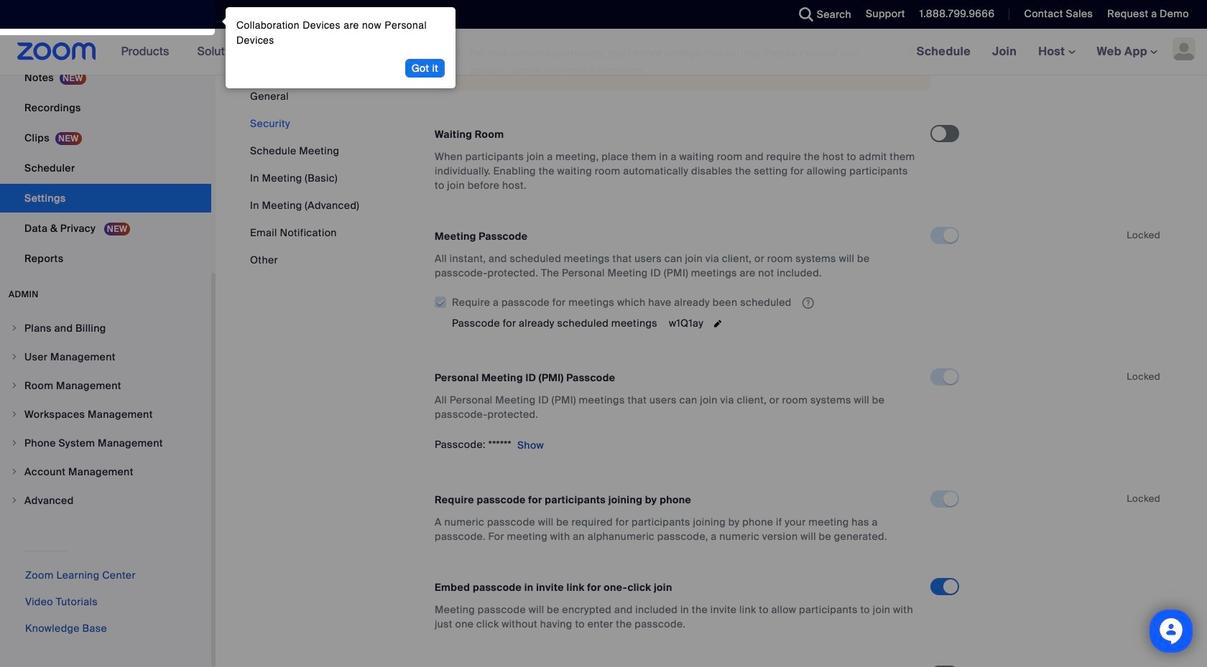 Task type: vqa. For each thing, say whether or not it's contained in the screenshot.
dialog
yes



Task type: describe. For each thing, give the bounding box(es) containing it.
product information navigation
[[110, 29, 456, 75]]

meetings navigation
[[906, 29, 1208, 75]]



Task type: locate. For each thing, give the bounding box(es) containing it.
banner
[[0, 29, 1208, 75]]

menu bar
[[250, 89, 360, 267]]

dialog
[[219, 7, 456, 88]]

chat with bot image
[[1159, 619, 1185, 648]]



